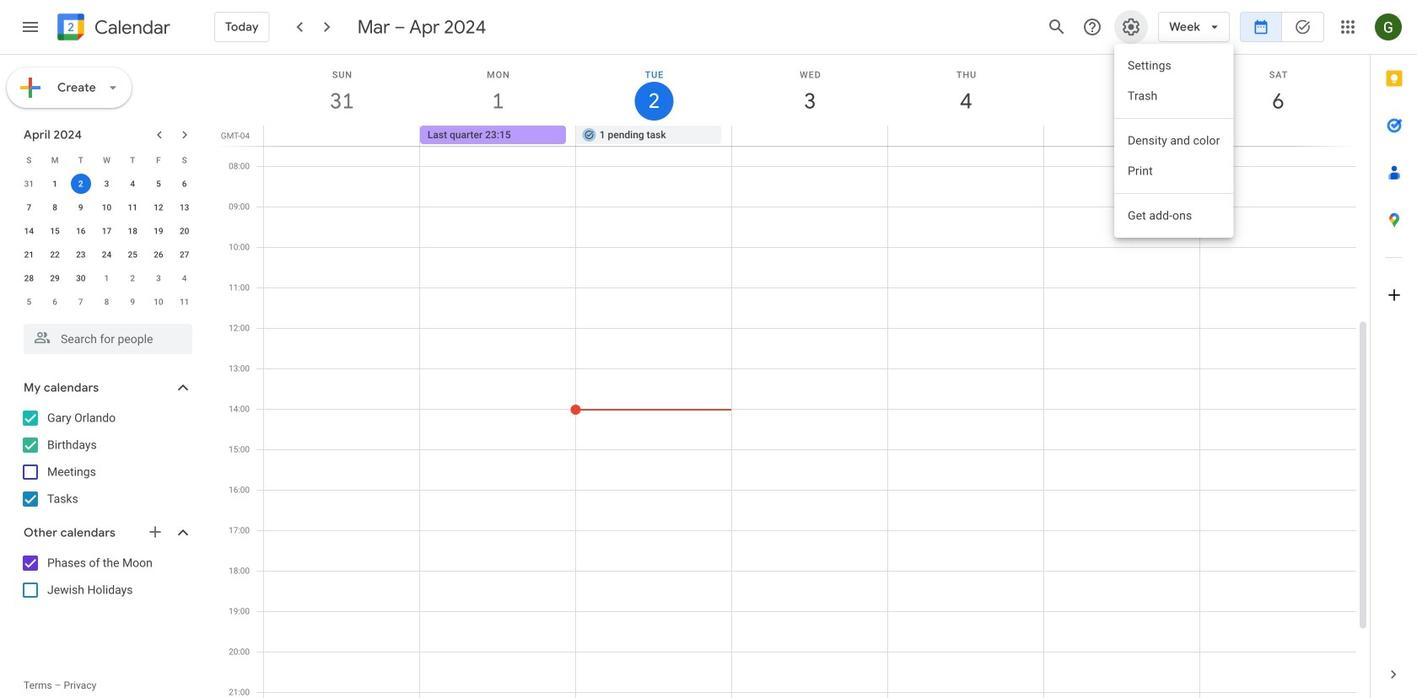 Task type: vqa. For each thing, say whether or not it's contained in the screenshot.
13 element
yes



Task type: locate. For each thing, give the bounding box(es) containing it.
Search for people text field
[[34, 324, 182, 354]]

14 element
[[19, 221, 39, 241]]

tab list
[[1371, 55, 1418, 651]]

1 element
[[45, 174, 65, 194]]

None search field
[[0, 317, 209, 354]]

heading
[[91, 17, 170, 38]]

row group
[[16, 172, 197, 314]]

grid
[[216, 55, 1370, 699]]

cell
[[264, 126, 420, 146], [732, 126, 888, 146], [888, 126, 1044, 146], [1044, 126, 1200, 146], [1200, 126, 1356, 146], [68, 172, 94, 196]]

16 element
[[71, 221, 91, 241]]

24 element
[[97, 245, 117, 265]]

row
[[257, 126, 1370, 146], [16, 149, 197, 172], [16, 172, 197, 196], [16, 196, 197, 219], [16, 219, 197, 243], [16, 243, 197, 267], [16, 267, 197, 290], [16, 290, 197, 314]]

settings menu image
[[1121, 17, 1142, 37]]

22 element
[[45, 245, 65, 265]]

28 element
[[19, 268, 39, 289]]

5 element
[[148, 174, 169, 194]]

may 6 element
[[45, 292, 65, 312]]

15 element
[[45, 221, 65, 241]]

add other calendars image
[[147, 524, 164, 541]]

may 7 element
[[71, 292, 91, 312]]

9 element
[[71, 197, 91, 218]]

may 5 element
[[19, 292, 39, 312]]

21 element
[[19, 245, 39, 265]]

17 element
[[97, 221, 117, 241]]

10 element
[[97, 197, 117, 218]]

7 element
[[19, 197, 39, 218]]

calendar element
[[54, 10, 170, 47]]

23 element
[[71, 245, 91, 265]]

6 element
[[174, 174, 195, 194]]

april 2024 grid
[[16, 149, 197, 314]]

settings menu menu
[[1115, 44, 1234, 238]]



Task type: describe. For each thing, give the bounding box(es) containing it.
18 element
[[123, 221, 143, 241]]

may 1 element
[[97, 268, 117, 289]]

cell inside the april 2024 "grid"
[[68, 172, 94, 196]]

29 element
[[45, 268, 65, 289]]

4 element
[[123, 174, 143, 194]]

may 2 element
[[123, 268, 143, 289]]

12 element
[[148, 197, 169, 218]]

may 10 element
[[148, 292, 169, 312]]

27 element
[[174, 245, 195, 265]]

march 31 element
[[19, 174, 39, 194]]

other calendars list
[[3, 550, 209, 604]]

main drawer image
[[20, 17, 41, 37]]

may 3 element
[[148, 268, 169, 289]]

11 element
[[123, 197, 143, 218]]

heading inside calendar "element"
[[91, 17, 170, 38]]

2, today element
[[71, 174, 91, 194]]

may 11 element
[[174, 292, 195, 312]]

3 element
[[97, 174, 117, 194]]

30 element
[[71, 268, 91, 289]]

19 element
[[148, 221, 169, 241]]

8 element
[[45, 197, 65, 218]]

26 element
[[148, 245, 169, 265]]

25 element
[[123, 245, 143, 265]]

20 element
[[174, 221, 195, 241]]

may 9 element
[[123, 292, 143, 312]]

may 8 element
[[97, 292, 117, 312]]

my calendars list
[[3, 405, 209, 513]]

13 element
[[174, 197, 195, 218]]

may 4 element
[[174, 268, 195, 289]]



